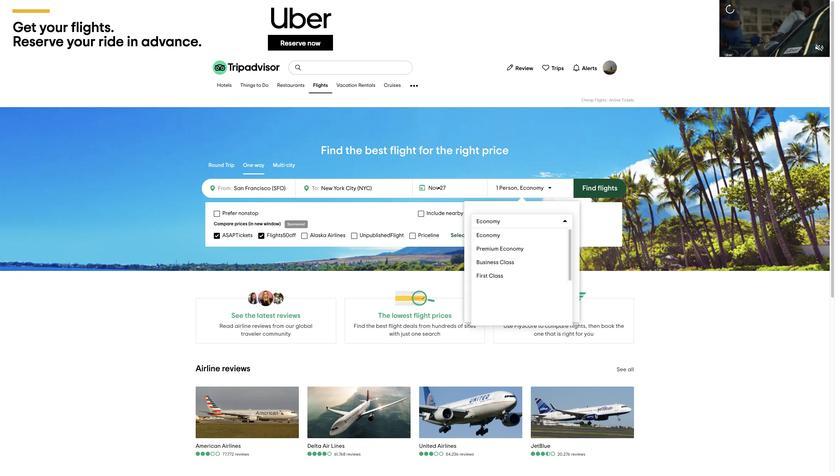 Task type: locate. For each thing, give the bounding box(es) containing it.
1 for 1 adult (18-64)
[[472, 248, 474, 254]]

prefer nonstop
[[222, 211, 259, 216]]

0 horizontal spatial flyscore
[[515, 323, 537, 329]]

the inside use flyscore to compare flights, then book the one that is right for you
[[616, 323, 624, 329]]

person
[[500, 185, 517, 191]]

flight prices
[[414, 312, 452, 319]]

delta
[[308, 443, 322, 449]]

1 horizontal spatial airlines
[[328, 233, 346, 238]]

1 vertical spatial right
[[563, 331, 575, 337]]

(0-
[[499, 278, 506, 284]]

1 0 from the top
[[472, 263, 475, 269]]

61,768 reviews link
[[308, 451, 361, 457]]

trips link
[[539, 61, 567, 75]]

1 horizontal spatial from
[[419, 323, 431, 329]]

prefer
[[222, 211, 237, 216]]

airline
[[610, 98, 621, 102], [196, 365, 220, 373]]

2 vertical spatial find
[[354, 323, 365, 329]]

include
[[427, 211, 445, 216]]

from
[[273, 323, 284, 329], [419, 323, 431, 329]]

from inside read airline reviews from our global traveler community
[[273, 323, 284, 329]]

adult
[[475, 248, 488, 254]]

77,772
[[222, 452, 234, 456]]

traveler community
[[241, 331, 291, 337]]

1 vertical spatial find
[[583, 185, 597, 192]]

best
[[365, 145, 388, 156], [376, 323, 388, 329]]

1 vertical spatial class
[[489, 273, 503, 279]]

1 3 of 5 bubbles image from the left
[[196, 451, 221, 456]]

class down (65+) on the right
[[489, 273, 503, 279]]

0 horizontal spatial flights
[[313, 83, 328, 88]]

jetblue
[[531, 443, 551, 449]]

0 horizontal spatial 1
[[472, 248, 474, 254]]

premium
[[477, 246, 499, 252]]

2 3 of 5 bubbles image from the left
[[419, 451, 444, 456]]

0 horizontal spatial all
[[468, 232, 475, 238]]

1
[[496, 185, 498, 191], [472, 248, 474, 254]]

delta air lines
[[308, 443, 345, 449]]

deals
[[403, 323, 418, 329]]

from left our
[[273, 323, 284, 329]]

0
[[472, 263, 475, 269], [472, 278, 475, 284]]

airlines up 54,236 reviews "link"
[[438, 443, 457, 449]]

61,768 reviews
[[334, 452, 361, 456]]

0 left first
[[472, 278, 475, 284]]

just
[[401, 331, 410, 337]]

things to do
[[240, 83, 269, 88]]

1 from from the left
[[273, 323, 284, 329]]

alerts
[[582, 65, 597, 71]]

search image
[[295, 64, 302, 71]]

2 0 from the top
[[472, 278, 475, 284]]

flights link
[[309, 78, 332, 93]]

unpublishedflight
[[360, 233, 404, 238]]

class
[[500, 260, 514, 265], [489, 273, 503, 279]]

2 horizontal spatial airlines
[[438, 443, 457, 449]]

all for see all
[[628, 367, 634, 372]]

1 left person
[[496, 185, 498, 191]]

flyscore up "one"
[[515, 323, 537, 329]]

advertisement region
[[0, 0, 830, 57]]

1 horizontal spatial flyscore
[[550, 312, 578, 319]]

airlines inside united airlines link
[[438, 443, 457, 449]]

the
[[378, 312, 390, 319]]

61,768
[[334, 452, 346, 456]]

To where? text field
[[319, 184, 385, 193]]

alaska airlines
[[310, 233, 346, 238]]

airline reviews link
[[196, 365, 250, 373]]

from up one search
[[419, 323, 431, 329]]

1 vertical spatial best
[[376, 323, 388, 329]]

to up "one"
[[538, 323, 544, 329]]

0 horizontal spatial find
[[321, 145, 343, 156]]

best inside find the best flight deals from hundreds of sites with just one search
[[376, 323, 388, 329]]

flight for for
[[390, 145, 417, 156]]

0 vertical spatial class
[[500, 260, 514, 265]]

round trip
[[209, 163, 235, 168]]

0 vertical spatial all
[[468, 232, 475, 238]]

0 vertical spatial find
[[321, 145, 343, 156]]

airlines up 77,772
[[222, 443, 241, 449]]

1 vertical spatial airline
[[196, 365, 220, 373]]

city
[[286, 163, 295, 168]]

0 vertical spatial 1
[[496, 185, 498, 191]]

vacation rentals
[[337, 83, 376, 88]]

flights left -
[[595, 98, 607, 102]]

0 vertical spatial flight
[[390, 145, 417, 156]]

1 vertical spatial see
[[617, 367, 627, 372]]

profile picture image
[[603, 61, 617, 75]]

0 horizontal spatial right
[[456, 145, 480, 156]]

1 horizontal spatial right
[[563, 331, 575, 337]]

to left do
[[257, 83, 261, 88]]

-
[[608, 98, 609, 102]]

flight inside find the best flight deals from hundreds of sites with just one search
[[389, 323, 402, 329]]

one-
[[243, 163, 255, 168]]

1 vertical spatial flight
[[389, 323, 402, 329]]

that
[[545, 331, 556, 337]]

(65+)
[[496, 263, 509, 269]]

select
[[451, 232, 467, 238]]

global
[[296, 323, 313, 329]]

0 vertical spatial flyscore
[[550, 312, 578, 319]]

1 horizontal spatial see
[[617, 367, 627, 372]]

0 vertical spatial see
[[231, 312, 243, 319]]

restaurants
[[277, 83, 305, 88]]

0 vertical spatial 0
[[472, 263, 475, 269]]

hotels link
[[213, 78, 236, 93]]

reviews for 77,772 reviews
[[235, 452, 249, 456]]

then
[[589, 323, 600, 329]]

nov 27
[[429, 185, 446, 191]]

business class
[[477, 260, 514, 265]]

None search field
[[289, 61, 412, 74]]

book
[[601, 323, 615, 329]]

0 vertical spatial flights
[[313, 83, 328, 88]]

1 horizontal spatial 3 of 5 bubbles image
[[419, 451, 444, 456]]

airlines
[[328, 233, 346, 238], [222, 443, 241, 449], [438, 443, 457, 449]]

best for deals
[[376, 323, 388, 329]]

0 horizontal spatial see
[[231, 312, 243, 319]]

class down '64)'
[[500, 260, 514, 265]]

0 horizontal spatial 3 of 5 bubbles image
[[196, 451, 221, 456]]

right right is
[[563, 331, 575, 337]]

first
[[477, 273, 488, 279]]

include nearby airports
[[427, 211, 484, 216]]

airlines inside american airlines link
[[222, 443, 241, 449]]

3 of 5 bubbles image down american
[[196, 451, 221, 456]]

0 horizontal spatial airlines
[[222, 443, 241, 449]]

multi-city link
[[273, 157, 295, 174]]

1 vertical spatial all
[[628, 367, 634, 372]]

flight up with
[[389, 323, 402, 329]]

class for first class
[[489, 273, 503, 279]]

0 horizontal spatial to
[[257, 83, 261, 88]]

one search
[[412, 331, 441, 337]]

american
[[196, 443, 221, 449]]

economy
[[520, 185, 544, 191], [477, 219, 500, 224], [477, 219, 501, 224], [477, 232, 500, 238], [500, 246, 524, 252]]

flights left vacation
[[313, 83, 328, 88]]

use flyscore to compare flights, then book the one that is right for you
[[504, 323, 624, 337]]

3 of 5 bubbles image inside 77,772 reviews link
[[196, 451, 221, 456]]

from inside find the best flight deals from hundreds of sites with just one search
[[419, 323, 431, 329]]

airlines right alaska
[[328, 233, 346, 238]]

1 vertical spatial 1
[[472, 248, 474, 254]]

0 vertical spatial best
[[365, 145, 388, 156]]

1 horizontal spatial to
[[538, 323, 544, 329]]

1 horizontal spatial flights
[[595, 98, 607, 102]]

From where? text field
[[232, 183, 291, 193]]

1 horizontal spatial all
[[628, 367, 634, 372]]

flyscore up compare
[[550, 312, 578, 319]]

find for find the best flight deals from hundreds of sites with just one search
[[354, 323, 365, 329]]

0 horizontal spatial from
[[273, 323, 284, 329]]

things to do link
[[236, 78, 273, 93]]

1 horizontal spatial find
[[354, 323, 365, 329]]

see the latest reviews
[[231, 312, 301, 319]]

0 vertical spatial airline
[[610, 98, 621, 102]]

with
[[389, 331, 400, 337]]

find inside button
[[583, 185, 597, 192]]

3.5 of 5 bubbles image
[[531, 451, 556, 456]]

2 horizontal spatial find
[[583, 185, 597, 192]]

3 of 5 bubbles image
[[196, 451, 221, 456], [419, 451, 444, 456]]

see all link
[[617, 367, 634, 372]]

(in
[[249, 222, 254, 226]]

3 of 5 bubbles image inside 54,236 reviews "link"
[[419, 451, 444, 456]]

flight left 'for'
[[390, 145, 417, 156]]

1 horizontal spatial 1
[[496, 185, 498, 191]]

1 horizontal spatial airline
[[610, 98, 621, 102]]

right left price
[[456, 145, 480, 156]]

airlines for american airlines
[[222, 443, 241, 449]]

1 for 1 person , economy
[[496, 185, 498, 191]]

cheap
[[582, 98, 594, 102]]

3 of 5 bubbles image down united
[[419, 451, 444, 456]]

reviews inside "link"
[[460, 452, 474, 456]]

20,276 reviews link
[[531, 451, 586, 457]]

reviews for airline reviews
[[222, 365, 250, 373]]

airlines for alaska airlines
[[328, 233, 346, 238]]

1 vertical spatial 0
[[472, 278, 475, 284]]

1 vertical spatial flyscore
[[515, 323, 537, 329]]

2 from from the left
[[419, 323, 431, 329]]

0 left the seniors
[[472, 263, 475, 269]]

see all
[[617, 367, 634, 372]]

to inside use flyscore to compare flights, then book the one that is right for you
[[538, 323, 544, 329]]

1 vertical spatial to
[[538, 323, 544, 329]]

united airlines link
[[419, 442, 474, 449]]

find flights button
[[574, 179, 627, 198]]

multi-city
[[273, 163, 295, 168]]

review link
[[503, 61, 536, 75]]

vacation rentals link
[[332, 78, 380, 93]]

the inside find the best flight deals from hundreds of sites with just one search
[[366, 323, 375, 329]]

1 left adult
[[472, 248, 474, 254]]

tripadvisor image
[[213, 61, 280, 75]]

reviews
[[277, 312, 301, 319], [252, 323, 271, 329], [222, 365, 250, 373], [347, 452, 361, 456], [235, 452, 249, 456], [460, 452, 474, 456], [571, 452, 586, 456]]

sites
[[464, 323, 476, 329]]

find inside find the best flight deals from hundreds of sites with just one search
[[354, 323, 365, 329]]

to:
[[312, 185, 319, 191]]

flyscore
[[550, 312, 578, 319], [515, 323, 537, 329]]



Task type: vqa. For each thing, say whether or not it's contained in the screenshot.
:
no



Task type: describe. For each thing, give the bounding box(es) containing it.
the lowest flight prices
[[378, 312, 452, 319]]

window)
[[264, 222, 281, 226]]

lowest
[[392, 312, 412, 319]]

things
[[240, 83, 255, 88]]

nearby
[[446, 211, 464, 216]]

trips
[[552, 65, 564, 71]]

compare prices (in new window)
[[214, 222, 281, 226]]

read airline reviews from our global traveler community
[[220, 323, 313, 337]]

flyscore inside use flyscore to compare flights, then book the one that is right for you
[[515, 323, 537, 329]]

lines
[[331, 443, 345, 449]]

,
[[517, 185, 519, 191]]

airlines for united airlines
[[438, 443, 457, 449]]

flights,
[[570, 323, 587, 329]]

airline
[[235, 323, 251, 329]]

vacation
[[337, 83, 357, 88]]

54,236
[[446, 452, 459, 456]]

sponsored
[[288, 222, 305, 226]]

airports
[[465, 211, 484, 216]]

3 of 5 bubbles image for united
[[419, 451, 444, 456]]

the for see the latest reviews
[[245, 312, 256, 319]]

of
[[458, 323, 463, 329]]

one
[[534, 331, 544, 337]]

united
[[419, 443, 436, 449]]

premium economy
[[477, 246, 524, 252]]

17)
[[506, 278, 512, 284]]

reviews for 20,276 reviews
[[571, 452, 586, 456]]

right inside use flyscore to compare flights, then book the one that is right for you
[[563, 331, 575, 337]]

trip
[[225, 163, 235, 168]]

54,236 reviews
[[446, 452, 474, 456]]

77,772 reviews link
[[196, 451, 249, 457]]

77,772 reviews
[[222, 452, 249, 456]]

54,236 reviews link
[[419, 451, 474, 457]]

business
[[477, 260, 499, 265]]

restaurants link
[[273, 78, 309, 93]]

multi-
[[273, 163, 286, 168]]

1 vertical spatial flights
[[595, 98, 607, 102]]

american airlines link
[[196, 442, 249, 449]]

find for find the best flight for the right price
[[321, 145, 343, 156]]

0 horizontal spatial airline
[[196, 365, 220, 373]]

united airlines
[[419, 443, 457, 449]]

asaptickets
[[222, 233, 253, 238]]

see for see all
[[617, 367, 627, 372]]

cruises
[[384, 83, 401, 88]]

tickets
[[622, 98, 634, 102]]

children
[[476, 278, 498, 284]]

the for find the best flight for the right price
[[346, 145, 363, 156]]

for
[[419, 145, 434, 156]]

one-way
[[243, 163, 264, 168]]

use
[[504, 323, 513, 329]]

airline reviews
[[196, 365, 250, 373]]

3 of 5 bubbles image for american
[[196, 451, 221, 456]]

rentals
[[359, 83, 376, 88]]

see for see the latest reviews
[[231, 312, 243, 319]]

0 vertical spatial to
[[257, 83, 261, 88]]

64)
[[498, 248, 506, 254]]

find flights
[[583, 185, 618, 192]]

price
[[482, 145, 509, 156]]

jetblue link
[[531, 442, 586, 449]]

20,276
[[558, 452, 570, 456]]

compare
[[545, 323, 569, 329]]

reviews for 61,768 reviews
[[347, 452, 361, 456]]

compare
[[214, 222, 234, 226]]

prices
[[235, 222, 248, 226]]

find for find flights
[[583, 185, 597, 192]]

alerts link
[[570, 61, 600, 75]]

0 for 0 seniors (65+)
[[472, 263, 475, 269]]

flights
[[598, 185, 618, 192]]

0 for 0 children (0-17)
[[472, 278, 475, 284]]

do
[[262, 83, 269, 88]]

select all
[[451, 232, 475, 238]]

find the best flight for the right price
[[321, 145, 509, 156]]

class for business class
[[500, 260, 514, 265]]

latest
[[257, 312, 275, 319]]

0 vertical spatial right
[[456, 145, 480, 156]]

all for select all
[[468, 232, 475, 238]]

air
[[323, 443, 330, 449]]

seniors
[[476, 263, 495, 269]]

best for for
[[365, 145, 388, 156]]

the for find the best flight deals from hundreds of sites with just one search
[[366, 323, 375, 329]]

delta air lines link
[[308, 442, 361, 449]]

4 of 5 bubbles image
[[308, 451, 332, 456]]

first class
[[477, 273, 503, 279]]

priceline
[[418, 233, 440, 238]]

(18-
[[490, 248, 498, 254]]

one-way link
[[243, 157, 264, 174]]

hotels
[[217, 83, 232, 88]]

cruises link
[[380, 78, 405, 93]]

reviews for 54,236 reviews
[[460, 452, 474, 456]]

0 children (0-17)
[[472, 278, 512, 284]]

20,276 reviews
[[558, 452, 586, 456]]

flight for deals
[[389, 323, 402, 329]]

reviews inside read airline reviews from our global traveler community
[[252, 323, 271, 329]]



